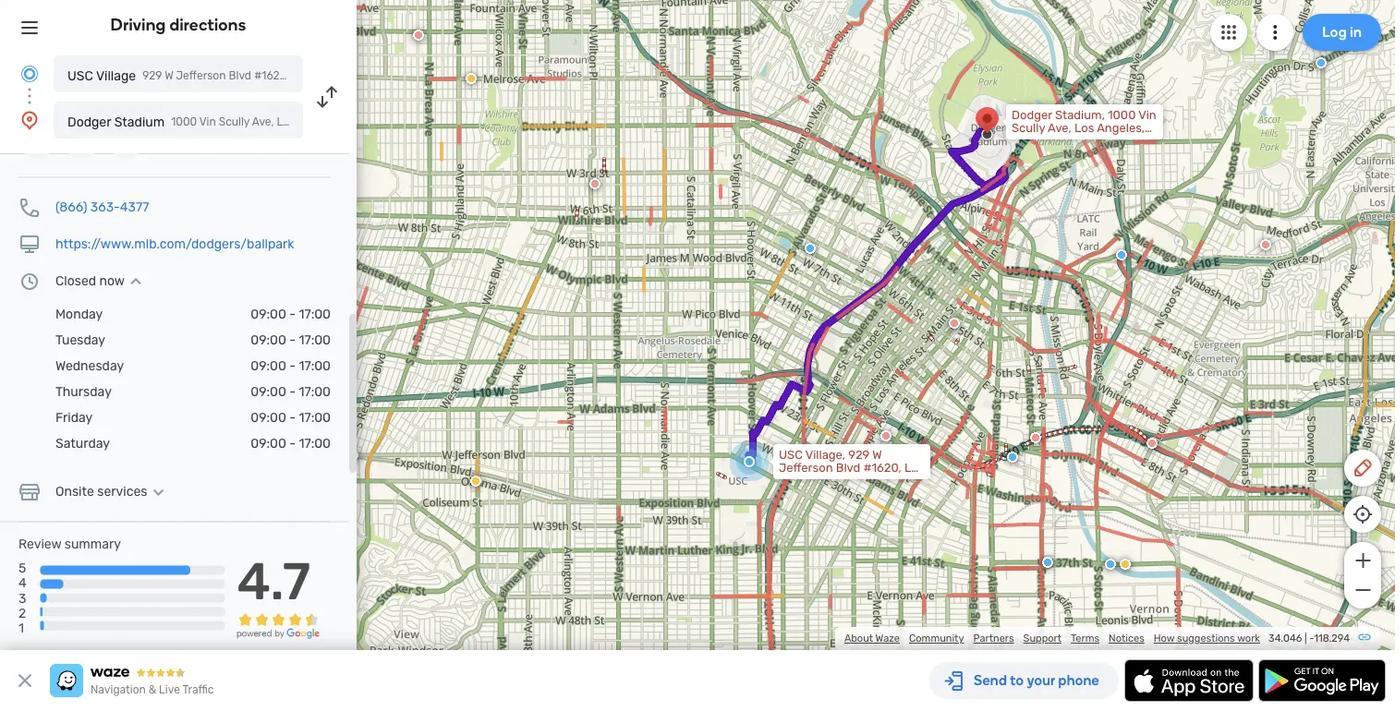 Task type: locate. For each thing, give the bounding box(es) containing it.
dodger
[[1012, 108, 1053, 122], [67, 114, 111, 129]]

09:00 for tuesday
[[251, 333, 286, 348]]

0 horizontal spatial ca
[[360, 69, 374, 82]]

support
[[1024, 633, 1062, 645]]

1
[[18, 621, 24, 636]]

1 horizontal spatial jefferson
[[779, 461, 833, 476]]

https://www.mlb.com/dodgers/ballpark link
[[55, 237, 294, 252]]

1000
[[1108, 108, 1136, 122]]

- for wednesday
[[290, 359, 296, 374]]

1 vertical spatial hazard image
[[348, 450, 359, 461]]

closed now
[[55, 274, 125, 289]]

blvd inside usc village 929 w jefferson blvd #1620, los angeles, ca 90089, usa
[[229, 69, 251, 82]]

3 09:00 from the top
[[251, 359, 286, 374]]

2 horizontal spatial police image
[[1116, 250, 1128, 261]]

2 09:00 - 17:00 from the top
[[251, 333, 331, 348]]

closed
[[55, 274, 96, 289]]

review
[[18, 537, 61, 552]]

3 09:00 - 17:00 from the top
[[251, 359, 331, 374]]

police image
[[1316, 57, 1327, 68], [1043, 557, 1054, 568], [1105, 559, 1116, 570]]

usa for village
[[416, 69, 438, 82]]

- for tuesday
[[290, 333, 296, 348]]

(866) 363-4377 link
[[55, 200, 149, 215]]

929 right village,
[[849, 448, 870, 463]]

17:00
[[299, 307, 331, 322], [299, 333, 331, 348], [299, 359, 331, 374], [299, 384, 331, 400], [299, 410, 331, 426], [299, 436, 331, 451]]

angeles, inside usc village, 929 w jefferson blvd #1620, los angeles, ca 90089, usa
[[779, 474, 827, 488]]

90089,
[[377, 69, 413, 82], [849, 474, 888, 488]]

0 vertical spatial ca
[[360, 69, 374, 82]]

hazard image
[[470, 476, 482, 487], [1120, 559, 1131, 570]]

5 4 3 2 1
[[18, 561, 27, 636]]

2 vertical spatial los
[[905, 461, 924, 476]]

1 horizontal spatial usa
[[891, 474, 915, 488]]

https://www.mlb.com/dodgers/ballpark
[[55, 237, 294, 252]]

0 vertical spatial blvd
[[229, 69, 251, 82]]

5 09:00 - 17:00 from the top
[[251, 410, 331, 426]]

usc left village
[[67, 68, 93, 83]]

dodger inside button
[[67, 114, 111, 129]]

1 vertical spatial 929
[[849, 448, 870, 463]]

3 17:00 from the top
[[299, 359, 331, 374]]

usc inside usc village, 929 w jefferson blvd #1620, los angeles, ca 90089, usa
[[779, 448, 803, 463]]

dodger inside dodger stadium, 1000 vin scully ave, los angeles, california, united states
[[1012, 108, 1053, 122]]

1 horizontal spatial los
[[905, 461, 924, 476]]

0 horizontal spatial police image
[[805, 243, 816, 254]]

closed now button
[[55, 274, 147, 289]]

clock image
[[18, 270, 41, 293]]

|
[[1305, 633, 1308, 645]]

929 inside usc village, 929 w jefferson blvd #1620, los angeles, ca 90089, usa
[[849, 448, 870, 463]]

17:00 for wednesday
[[299, 359, 331, 374]]

driving
[[111, 15, 166, 35]]

5
[[18, 561, 26, 576]]

0 vertical spatial usa
[[416, 69, 438, 82]]

17:00 for monday
[[299, 307, 331, 322]]

0 vertical spatial angeles,
[[313, 69, 357, 82]]

dodger for dodger stadium, 1000 vin scully ave, los angeles, california, united states
[[1012, 108, 1053, 122]]

hazard image
[[466, 73, 477, 84], [348, 450, 359, 461]]

about waze link
[[845, 633, 900, 645]]

dodger up california,
[[1012, 108, 1053, 122]]

0 vertical spatial los
[[292, 69, 310, 82]]

- for saturday
[[290, 436, 296, 451]]

road closed image
[[949, 318, 960, 329], [1031, 433, 1042, 444]]

1 vertical spatial hazard image
[[1120, 559, 1131, 570]]

now
[[99, 274, 125, 289]]

1 vertical spatial w
[[873, 448, 882, 463]]

5 17:00 from the top
[[299, 410, 331, 426]]

w
[[165, 69, 173, 82], [873, 448, 882, 463]]

4 09:00 from the top
[[251, 384, 286, 400]]

dodger stadium
[[67, 114, 165, 129]]

6 09:00 - 17:00 from the top
[[251, 436, 331, 451]]

jefferson
[[176, 69, 226, 82], [779, 461, 833, 476]]

blvd for village,
[[836, 461, 861, 476]]

partners link
[[974, 633, 1014, 645]]

#1620,
[[254, 69, 289, 82], [864, 461, 902, 476]]

2 horizontal spatial los
[[1075, 121, 1095, 135]]

0 vertical spatial 90089,
[[377, 69, 413, 82]]

dodger left the stadium
[[67, 114, 111, 129]]

(866) 363-4377
[[55, 200, 149, 215]]

1 vertical spatial road closed image
[[1031, 433, 1042, 444]]

0 horizontal spatial #1620,
[[254, 69, 289, 82]]

ca inside usc village, 929 w jefferson blvd #1620, los angeles, ca 90089, usa
[[830, 474, 846, 488]]

0 vertical spatial road closed image
[[949, 318, 960, 329]]

angeles, for village
[[313, 69, 357, 82]]

-
[[290, 307, 296, 322], [290, 333, 296, 348], [290, 359, 296, 374], [290, 384, 296, 400], [290, 410, 296, 426], [290, 436, 296, 451], [1310, 633, 1315, 645]]

los
[[292, 69, 310, 82], [1075, 121, 1095, 135], [905, 461, 924, 476]]

w for village
[[165, 69, 173, 82]]

1 horizontal spatial dodger
[[1012, 108, 1053, 122]]

(866)
[[55, 200, 87, 215]]

4.7
[[237, 551, 311, 612]]

stadium
[[114, 114, 165, 129]]

5 09:00 from the top
[[251, 410, 286, 426]]

0 vertical spatial w
[[165, 69, 173, 82]]

0 vertical spatial hazard image
[[470, 476, 482, 487]]

los inside usc village 929 w jefferson blvd #1620, los angeles, ca 90089, usa
[[292, 69, 310, 82]]

#1620, inside usc village 929 w jefferson blvd #1620, los angeles, ca 90089, usa
[[254, 69, 289, 82]]

1 horizontal spatial police image
[[1007, 452, 1019, 463]]

dodger for dodger stadium
[[67, 114, 111, 129]]

jefferson inside usc village, 929 w jefferson blvd #1620, los angeles, ca 90089, usa
[[779, 461, 833, 476]]

2 vertical spatial angeles,
[[779, 474, 827, 488]]

09:00 - 17:00
[[251, 307, 331, 322], [251, 333, 331, 348], [251, 359, 331, 374], [251, 384, 331, 400], [251, 410, 331, 426], [251, 436, 331, 451]]

1 vertical spatial jefferson
[[779, 461, 833, 476]]

current location image
[[18, 63, 41, 85]]

2 09:00 from the top
[[251, 333, 286, 348]]

1 horizontal spatial angeles,
[[779, 474, 827, 488]]

angeles, inside usc village 929 w jefferson blvd #1620, los angeles, ca 90089, usa
[[313, 69, 357, 82]]

angeles,
[[313, 69, 357, 82], [1097, 121, 1145, 135], [779, 474, 827, 488]]

1 horizontal spatial 90089,
[[849, 474, 888, 488]]

usc
[[67, 68, 93, 83], [779, 448, 803, 463]]

traffic
[[183, 684, 214, 697]]

usc left village,
[[779, 448, 803, 463]]

w right village,
[[873, 448, 882, 463]]

1 17:00 from the top
[[299, 307, 331, 322]]

0 horizontal spatial los
[[292, 69, 310, 82]]

summary
[[65, 537, 121, 552]]

x image
[[14, 670, 36, 692]]

usa inside usc village, 929 w jefferson blvd #1620, los angeles, ca 90089, usa
[[891, 474, 915, 488]]

929 inside usc village 929 w jefferson blvd #1620, los angeles, ca 90089, usa
[[142, 69, 162, 82]]

ca for village
[[360, 69, 374, 82]]

0 horizontal spatial 929
[[142, 69, 162, 82]]

dodger stadium button
[[54, 102, 303, 139]]

1 vertical spatial 90089,
[[849, 474, 888, 488]]

0 horizontal spatial w
[[165, 69, 173, 82]]

onsite services button
[[55, 484, 170, 500]]

1 horizontal spatial road closed image
[[1031, 433, 1042, 444]]

929 right village
[[142, 69, 162, 82]]

0 horizontal spatial usa
[[416, 69, 438, 82]]

usa inside usc village 929 w jefferson blvd #1620, los angeles, ca 90089, usa
[[416, 69, 438, 82]]

0 horizontal spatial jefferson
[[176, 69, 226, 82]]

computer image
[[18, 233, 41, 256]]

6 09:00 from the top
[[251, 436, 286, 451]]

90089, inside usc village, 929 w jefferson blvd #1620, los angeles, ca 90089, usa
[[849, 474, 888, 488]]

4 17:00 from the top
[[299, 384, 331, 400]]

- for monday
[[290, 307, 296, 322]]

0 vertical spatial jefferson
[[176, 69, 226, 82]]

0 vertical spatial hazard image
[[466, 73, 477, 84]]

4 09:00 - 17:00 from the top
[[251, 384, 331, 400]]

blvd
[[229, 69, 251, 82], [836, 461, 861, 476]]

terms
[[1071, 633, 1100, 645]]

0 horizontal spatial 90089,
[[377, 69, 413, 82]]

3
[[18, 591, 26, 606]]

angeles, inside dodger stadium, 1000 vin scully ave, los angeles, california, united states
[[1097, 121, 1145, 135]]

onsite
[[55, 484, 94, 500]]

6 17:00 from the top
[[299, 436, 331, 451]]

90089, inside usc village 929 w jefferson blvd #1620, los angeles, ca 90089, usa
[[377, 69, 413, 82]]

los inside dodger stadium, 1000 vin scully ave, los angeles, california, united states
[[1075, 121, 1095, 135]]

ca inside usc village 929 w jefferson blvd #1620, los angeles, ca 90089, usa
[[360, 69, 374, 82]]

09:00 - 17:00 for tuesday
[[251, 333, 331, 348]]

17:00 for tuesday
[[299, 333, 331, 348]]

1 horizontal spatial usc
[[779, 448, 803, 463]]

jefferson for village
[[176, 69, 226, 82]]

0 vertical spatial usc
[[67, 68, 93, 83]]

0 horizontal spatial angeles,
[[313, 69, 357, 82]]

1 vertical spatial los
[[1075, 121, 1095, 135]]

los for village,
[[905, 461, 924, 476]]

0 vertical spatial 929
[[142, 69, 162, 82]]

09:00 for monday
[[251, 307, 286, 322]]

0 horizontal spatial hazard image
[[348, 450, 359, 461]]

angeles, for village,
[[779, 474, 827, 488]]

1 09:00 - 17:00 from the top
[[251, 307, 331, 322]]

#1620, inside usc village, 929 w jefferson blvd #1620, los angeles, ca 90089, usa
[[864, 461, 902, 476]]

stadium,
[[1056, 108, 1105, 122]]

118.294
[[1315, 633, 1350, 645]]

1 horizontal spatial 929
[[849, 448, 870, 463]]

ca
[[360, 69, 374, 82], [830, 474, 846, 488]]

0 horizontal spatial dodger
[[67, 114, 111, 129]]

2 horizontal spatial angeles,
[[1097, 121, 1145, 135]]

blvd inside usc village, 929 w jefferson blvd #1620, los angeles, ca 90089, usa
[[836, 461, 861, 476]]

17:00 for friday
[[299, 410, 331, 426]]

0 horizontal spatial blvd
[[229, 69, 251, 82]]

jefferson inside usc village 929 w jefferson blvd #1620, los angeles, ca 90089, usa
[[176, 69, 226, 82]]

1 09:00 from the top
[[251, 307, 286, 322]]

929
[[142, 69, 162, 82], [849, 448, 870, 463]]

w inside usc village, 929 w jefferson blvd #1620, los angeles, ca 90089, usa
[[873, 448, 882, 463]]

w up 'dodger stadium' button
[[165, 69, 173, 82]]

w inside usc village 929 w jefferson blvd #1620, los angeles, ca 90089, usa
[[165, 69, 173, 82]]

dodger stadium, 1000 vin scully ave, los angeles, california, united states
[[1012, 108, 1157, 148]]

1 horizontal spatial ca
[[830, 474, 846, 488]]

usa
[[416, 69, 438, 82], [891, 474, 915, 488]]

1 horizontal spatial police image
[[1105, 559, 1116, 570]]

1 vertical spatial usc
[[779, 448, 803, 463]]

2 17:00 from the top
[[299, 333, 331, 348]]

1 vertical spatial angeles,
[[1097, 121, 1145, 135]]

road closed image
[[413, 30, 424, 41], [590, 178, 601, 189], [1261, 239, 1272, 250], [881, 431, 892, 442], [1147, 438, 1158, 449]]

1 horizontal spatial blvd
[[836, 461, 861, 476]]

directions
[[170, 15, 246, 35]]

1 vertical spatial blvd
[[836, 461, 861, 476]]

363-
[[90, 200, 120, 215]]

1 vertical spatial usa
[[891, 474, 915, 488]]

09:00 - 17:00 for monday
[[251, 307, 331, 322]]

1 horizontal spatial #1620,
[[864, 461, 902, 476]]

#1620, for village
[[254, 69, 289, 82]]

2
[[18, 606, 26, 621]]

1 vertical spatial ca
[[830, 474, 846, 488]]

police image
[[805, 243, 816, 254], [1116, 250, 1128, 261], [1007, 452, 1019, 463]]

los inside usc village, 929 w jefferson blvd #1620, los angeles, ca 90089, usa
[[905, 461, 924, 476]]

2 horizontal spatial police image
[[1316, 57, 1327, 68]]

1 vertical spatial #1620,
[[864, 461, 902, 476]]

0 horizontal spatial usc
[[67, 68, 93, 83]]

09:00
[[251, 307, 286, 322], [251, 333, 286, 348], [251, 359, 286, 374], [251, 384, 286, 400], [251, 410, 286, 426], [251, 436, 286, 451]]

about
[[845, 633, 874, 645]]

store image
[[18, 481, 41, 503]]

navigation
[[91, 684, 146, 697]]

0 vertical spatial #1620,
[[254, 69, 289, 82]]

usc for village,
[[779, 448, 803, 463]]

blvd for village
[[229, 69, 251, 82]]

1 horizontal spatial w
[[873, 448, 882, 463]]

929 for village,
[[849, 448, 870, 463]]

17:00 for saturday
[[299, 436, 331, 451]]



Task type: describe. For each thing, give the bounding box(es) containing it.
- for thursday
[[290, 384, 296, 400]]

0 horizontal spatial police image
[[1043, 557, 1054, 568]]

pencil image
[[1352, 458, 1374, 480]]

community
[[909, 633, 964, 645]]

zoom in image
[[1352, 550, 1375, 572]]

los for village
[[292, 69, 310, 82]]

village,
[[806, 448, 846, 463]]

90089, for village
[[377, 69, 413, 82]]

link image
[[1358, 630, 1373, 645]]

driving directions
[[111, 15, 246, 35]]

village
[[96, 68, 136, 83]]

&
[[149, 684, 156, 697]]

09:00 - 17:00 for thursday
[[251, 384, 331, 400]]

thursday
[[55, 384, 112, 400]]

navigation & live traffic
[[91, 684, 214, 697]]

1 horizontal spatial hazard image
[[466, 73, 477, 84]]

support link
[[1024, 633, 1062, 645]]

terms link
[[1071, 633, 1100, 645]]

usc village, 929 w jefferson blvd #1620, los angeles, ca 90089, usa
[[779, 448, 924, 488]]

notices link
[[1109, 633, 1145, 645]]

#1620, for village,
[[864, 461, 902, 476]]

vin
[[1139, 108, 1157, 122]]

services
[[97, 484, 147, 500]]

09:00 for wednesday
[[251, 359, 286, 374]]

34.046
[[1269, 633, 1303, 645]]

90089, for village,
[[849, 474, 888, 488]]

09:00 - 17:00 for saturday
[[251, 436, 331, 451]]

california,
[[1012, 134, 1068, 148]]

09:00 for saturday
[[251, 436, 286, 451]]

united
[[1071, 134, 1108, 148]]

09:00 for friday
[[251, 410, 286, 426]]

jefferson for village,
[[779, 461, 833, 476]]

1 horizontal spatial hazard image
[[1120, 559, 1131, 570]]

waze
[[876, 633, 900, 645]]

about waze community partners support terms notices how suggestions work 34.046 | -118.294
[[845, 633, 1350, 645]]

scully
[[1012, 121, 1046, 135]]

suggestions
[[1178, 633, 1235, 645]]

0 horizontal spatial hazard image
[[470, 476, 482, 487]]

09:00 - 17:00 for friday
[[251, 410, 331, 426]]

onsite services
[[55, 484, 147, 500]]

chevron down image
[[147, 485, 170, 500]]

monday
[[55, 307, 103, 322]]

friday
[[55, 410, 93, 426]]

community link
[[909, 633, 964, 645]]

zoom out image
[[1352, 580, 1375, 602]]

work
[[1238, 633, 1261, 645]]

4
[[18, 576, 27, 591]]

09:00 - 17:00 for wednesday
[[251, 359, 331, 374]]

notices
[[1109, 633, 1145, 645]]

- for friday
[[290, 410, 296, 426]]

usc for village
[[67, 68, 93, 83]]

usa for village,
[[891, 474, 915, 488]]

0 horizontal spatial road closed image
[[949, 318, 960, 329]]

states
[[1111, 134, 1148, 148]]

tuesday
[[55, 333, 105, 348]]

ave,
[[1048, 121, 1072, 135]]

17:00 for thursday
[[299, 384, 331, 400]]

saturday
[[55, 436, 110, 451]]

call image
[[18, 196, 41, 219]]

usc village 929 w jefferson blvd #1620, los angeles, ca 90089, usa
[[67, 68, 438, 83]]

w for village,
[[873, 448, 882, 463]]

how suggestions work link
[[1154, 633, 1261, 645]]

929 for village
[[142, 69, 162, 82]]

chevron up image
[[125, 274, 147, 289]]

how
[[1154, 633, 1175, 645]]

4377
[[120, 200, 149, 215]]

partners
[[974, 633, 1014, 645]]

09:00 for thursday
[[251, 384, 286, 400]]

wednesday
[[55, 359, 124, 374]]

location image
[[18, 109, 41, 131]]

live
[[159, 684, 180, 697]]

ca for village,
[[830, 474, 846, 488]]

review summary
[[18, 537, 121, 552]]



Task type: vqa. For each thing, say whether or not it's contained in the screenshot.
116.785
no



